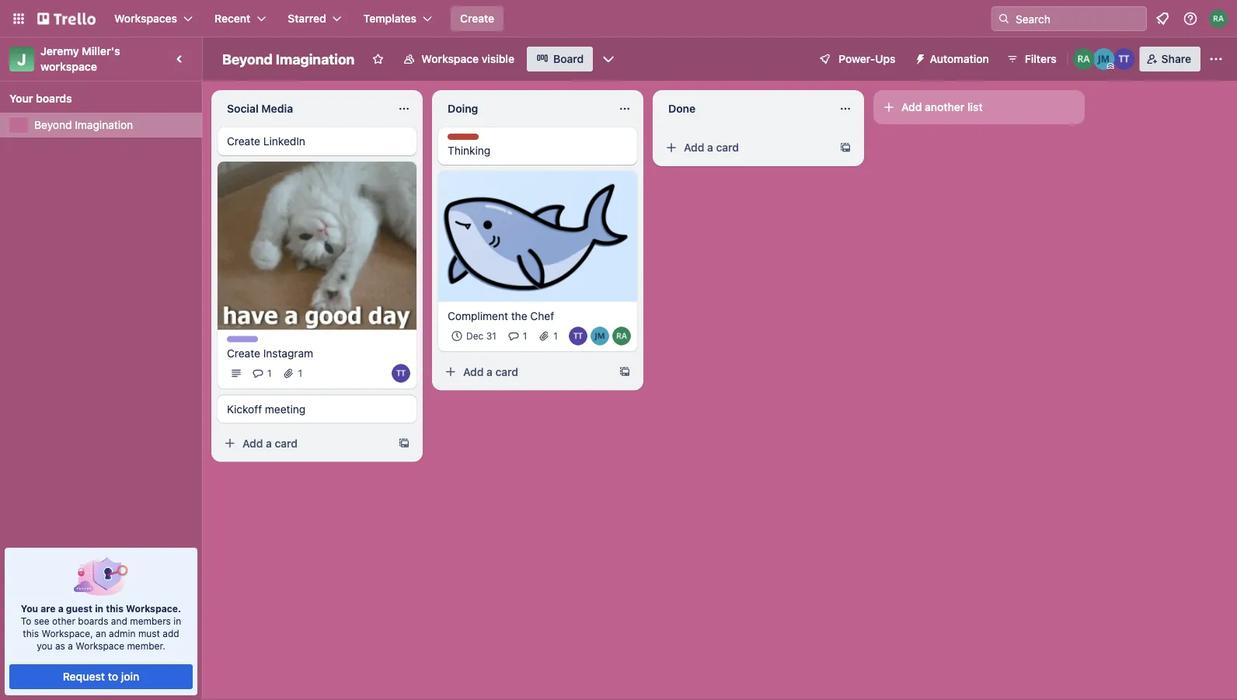 Task type: locate. For each thing, give the bounding box(es) containing it.
0 horizontal spatial terry turtle (terryturtle) image
[[569, 327, 588, 346]]

jeremy miller (jeremymiller198) image down "search" field
[[1093, 48, 1115, 70]]

done
[[669, 102, 696, 115]]

2 vertical spatial card
[[275, 437, 298, 450]]

doing
[[448, 102, 478, 115]]

0 horizontal spatial imagination
[[75, 119, 133, 131]]

add down kickoff
[[243, 437, 263, 450]]

other
[[52, 616, 75, 627]]

1 horizontal spatial in
[[174, 616, 181, 627]]

2 vertical spatial ruby anderson (rubyanderson7) image
[[613, 327, 631, 346]]

power-ups button
[[808, 47, 905, 72]]

terry turtle (terryturtle) image down compliment the chef link
[[569, 327, 588, 346]]

0 vertical spatial add a card button
[[659, 135, 833, 160]]

this member is an admin of this board. image
[[1107, 63, 1114, 70]]

workspaces button
[[105, 6, 202, 31]]

kickoff meeting link
[[227, 401, 407, 417]]

0 horizontal spatial this
[[23, 628, 39, 639]]

filters button
[[1002, 47, 1062, 72]]

jeremy miller (jeremymiller198) image down compliment the chef link
[[591, 327, 609, 346]]

workspace navigation collapse icon image
[[169, 48, 191, 70]]

0 horizontal spatial workspace
[[76, 641, 124, 651]]

a down 31
[[487, 366, 493, 378]]

add a card for done
[[684, 141, 739, 154]]

0 horizontal spatial in
[[95, 603, 103, 614]]

this
[[106, 603, 124, 614], [23, 628, 39, 639]]

beyond down your boards
[[34, 119, 72, 131]]

add a card button for doing
[[438, 360, 613, 385]]

0 horizontal spatial beyond
[[34, 119, 72, 131]]

1 horizontal spatial add a card button
[[438, 360, 613, 385]]

1 vertical spatial workspace
[[76, 641, 124, 651]]

1 horizontal spatial ruby anderson (rubyanderson7) image
[[1073, 48, 1095, 70]]

imagination down your boards with 1 items element
[[75, 119, 133, 131]]

a down kickoff meeting
[[266, 437, 272, 450]]

imagination inside board name text box
[[276, 51, 355, 67]]

card down 'meeting'
[[275, 437, 298, 450]]

0 vertical spatial imagination
[[276, 51, 355, 67]]

filters
[[1025, 52, 1057, 65]]

member.
[[127, 641, 165, 651]]

add a card down done
[[684, 141, 739, 154]]

ruby anderson (rubyanderson7) image
[[1210, 9, 1228, 28], [1073, 48, 1095, 70], [613, 327, 631, 346]]

1 vertical spatial beyond
[[34, 119, 72, 131]]

1 vertical spatial card
[[496, 366, 519, 378]]

workspace,
[[42, 628, 93, 639]]

imagination down starred dropdown button
[[276, 51, 355, 67]]

add a card button down 31
[[438, 360, 613, 385]]

beyond imagination down your boards with 1 items element
[[34, 119, 133, 131]]

0 horizontal spatial add a card
[[243, 437, 298, 450]]

1 horizontal spatial add a card
[[463, 366, 519, 378]]

terry turtle (terryturtle) image left share button
[[1114, 48, 1135, 70]]

1 down 'instagram'
[[298, 368, 302, 379]]

terry turtle (terryturtle) image
[[1114, 48, 1135, 70], [569, 327, 588, 346]]

social
[[227, 102, 259, 115]]

dec
[[466, 331, 484, 342]]

2 horizontal spatial ruby anderson (rubyanderson7) image
[[1210, 9, 1228, 28]]

add left another
[[902, 101, 922, 113]]

Board name text field
[[215, 47, 363, 72]]

workspace down an
[[76, 641, 124, 651]]

2 vertical spatial create
[[227, 347, 260, 359]]

2 vertical spatial add a card
[[243, 437, 298, 450]]

thinking link
[[448, 143, 628, 159]]

card for doing
[[496, 366, 519, 378]]

boards
[[36, 92, 72, 105], [78, 616, 108, 627]]

1 vertical spatial add a card button
[[438, 360, 613, 385]]

0 vertical spatial jeremy miller (jeremymiller198) image
[[1093, 48, 1115, 70]]

automation
[[930, 52, 989, 65]]

a right are
[[58, 603, 64, 614]]

automation button
[[908, 47, 999, 72]]

thoughts
[[448, 134, 491, 145]]

create for create instagram
[[227, 347, 260, 359]]

miller's
[[82, 45, 120, 58]]

0 vertical spatial terry turtle (terryturtle) image
[[1114, 48, 1135, 70]]

1 vertical spatial in
[[174, 616, 181, 627]]

0 vertical spatial add a card
[[684, 141, 739, 154]]

1 horizontal spatial beyond imagination
[[222, 51, 355, 67]]

0 horizontal spatial boards
[[36, 92, 72, 105]]

your
[[9, 92, 33, 105]]

1 down create instagram
[[267, 368, 272, 379]]

add a card
[[684, 141, 739, 154], [463, 366, 519, 378], [243, 437, 298, 450]]

you
[[21, 603, 38, 614]]

ruby anderson (rubyanderson7) image up create from template… image
[[613, 327, 631, 346]]

0 horizontal spatial card
[[275, 437, 298, 450]]

add
[[902, 101, 922, 113], [684, 141, 705, 154], [463, 366, 484, 378], [243, 437, 263, 450]]

add a card button
[[659, 135, 833, 160], [438, 360, 613, 385], [218, 431, 392, 456]]

color: bold red, title: "thoughts" element
[[448, 134, 491, 145]]

power-ups
[[839, 52, 896, 65]]

beyond
[[222, 51, 273, 67], [34, 119, 72, 131]]

jeremy
[[40, 45, 79, 58]]

create up workspace visible
[[460, 12, 495, 25]]

2 horizontal spatial add a card button
[[659, 135, 833, 160]]

beyond imagination inside board name text box
[[222, 51, 355, 67]]

add inside button
[[902, 101, 922, 113]]

0 vertical spatial create from template… image
[[840, 141, 852, 154]]

card for social media
[[275, 437, 298, 450]]

create inside button
[[460, 12, 495, 25]]

a down done text field
[[707, 141, 714, 154]]

recent button
[[205, 6, 275, 31]]

jeremy miller (jeremymiller198) image
[[1093, 48, 1115, 70], [591, 327, 609, 346]]

in up add
[[174, 616, 181, 627]]

ruby anderson (rubyanderson7) image right open information menu icon
[[1210, 9, 1228, 28]]

card down 31
[[496, 366, 519, 378]]

0 vertical spatial in
[[95, 603, 103, 614]]

31
[[486, 331, 497, 342]]

add a card button down kickoff meeting 'link'
[[218, 431, 392, 456]]

2 horizontal spatial add a card
[[684, 141, 739, 154]]

admin
[[109, 628, 136, 639]]

0 vertical spatial beyond imagination
[[222, 51, 355, 67]]

kickoff meeting
[[227, 403, 306, 415]]

1 vertical spatial create
[[227, 135, 260, 148]]

add down done
[[684, 141, 705, 154]]

1 vertical spatial imagination
[[75, 119, 133, 131]]

create inside "link"
[[227, 347, 260, 359]]

color: purple, title: none image
[[227, 336, 258, 342]]

0 horizontal spatial beyond imagination
[[34, 119, 133, 131]]

terry turtle (terryturtle) image
[[392, 364, 410, 383]]

1 vertical spatial ruby anderson (rubyanderson7) image
[[1073, 48, 1095, 70]]

1 horizontal spatial imagination
[[276, 51, 355, 67]]

members
[[130, 616, 171, 627]]

0 horizontal spatial jeremy miller (jeremymiller198) image
[[591, 327, 609, 346]]

0 vertical spatial card
[[716, 141, 739, 154]]

1 horizontal spatial workspace
[[422, 52, 479, 65]]

ruby anderson (rubyanderson7) image left this member is an admin of this board. "image"
[[1073, 48, 1095, 70]]

1
[[523, 331, 527, 342], [554, 331, 558, 342], [267, 368, 272, 379], [298, 368, 302, 379]]

add a card button down done text field
[[659, 135, 833, 160]]

beyond imagination
[[222, 51, 355, 67], [34, 119, 133, 131]]

in
[[95, 603, 103, 614], [174, 616, 181, 627]]

workspace visible
[[422, 52, 515, 65]]

imagination
[[276, 51, 355, 67], [75, 119, 133, 131]]

1 horizontal spatial beyond
[[222, 51, 273, 67]]

0 horizontal spatial create from template… image
[[398, 437, 410, 450]]

create down color: purple, title: none image
[[227, 347, 260, 359]]

recent
[[215, 12, 251, 25]]

1 vertical spatial beyond imagination
[[34, 119, 133, 131]]

1 horizontal spatial boards
[[78, 616, 108, 627]]

to
[[108, 670, 118, 683]]

create instagram link
[[227, 345, 407, 361]]

social media
[[227, 102, 293, 115]]

1 horizontal spatial terry turtle (terryturtle) image
[[1114, 48, 1135, 70]]

add a card for doing
[[463, 366, 519, 378]]

create
[[460, 12, 495, 25], [227, 135, 260, 148], [227, 347, 260, 359]]

boards up an
[[78, 616, 108, 627]]

add a card down kickoff meeting
[[243, 437, 298, 450]]

add down dec 31 "option"
[[463, 366, 484, 378]]

0 horizontal spatial ruby anderson (rubyanderson7) image
[[613, 327, 631, 346]]

2 vertical spatial add a card button
[[218, 431, 392, 456]]

in right guest
[[95, 603, 103, 614]]

create button
[[451, 6, 504, 31]]

jeremy miller (jeremymiller198) image for the left ruby anderson (rubyanderson7) image
[[591, 327, 609, 346]]

workspace
[[422, 52, 479, 65], [76, 641, 124, 651]]

0 vertical spatial beyond
[[222, 51, 273, 67]]

workspace
[[40, 60, 97, 73]]

create down social
[[227, 135, 260, 148]]

a for doing
[[487, 366, 493, 378]]

add a card down 31
[[463, 366, 519, 378]]

your boards with 1 items element
[[9, 89, 185, 108]]

workspace left the visible
[[422, 52, 479, 65]]

1 vertical spatial create from template… image
[[398, 437, 410, 450]]

add
[[163, 628, 179, 639]]

workspace.
[[126, 603, 181, 614]]

beyond down "recent" popup button
[[222, 51, 273, 67]]

boards right your
[[36, 92, 72, 105]]

workspace inside the you are a guest in this workspace. to see other boards and members in this workspace, an admin must add you as a workspace member.
[[76, 641, 124, 651]]

1 vertical spatial boards
[[78, 616, 108, 627]]

create from template… image for social media
[[398, 437, 410, 450]]

1 horizontal spatial create from template… image
[[840, 141, 852, 154]]

1 vertical spatial add a card
[[463, 366, 519, 378]]

and
[[111, 616, 127, 627]]

1 horizontal spatial this
[[106, 603, 124, 614]]

this up and
[[106, 603, 124, 614]]

1 horizontal spatial card
[[496, 366, 519, 378]]

card down done text field
[[716, 141, 739, 154]]

0 horizontal spatial add a card button
[[218, 431, 392, 456]]

1 horizontal spatial jeremy miller (jeremymiller198) image
[[1093, 48, 1115, 70]]

jeremy miller (jeremymiller198) image for rightmost terry turtle (terryturtle) icon
[[1093, 48, 1115, 70]]

back to home image
[[37, 6, 96, 31]]

0 vertical spatial create
[[460, 12, 495, 25]]

0 vertical spatial workspace
[[422, 52, 479, 65]]

to
[[21, 616, 31, 627]]

a
[[707, 141, 714, 154], [487, 366, 493, 378], [266, 437, 272, 450], [58, 603, 64, 614], [68, 641, 73, 651]]

your boards
[[9, 92, 72, 105]]

templates
[[364, 12, 417, 25]]

card
[[716, 141, 739, 154], [496, 366, 519, 378], [275, 437, 298, 450]]

1 vertical spatial jeremy miller (jeremymiller198) image
[[591, 327, 609, 346]]

this down 'to'
[[23, 628, 39, 639]]

boards inside the you are a guest in this workspace. to see other boards and members in this workspace, an admin must add you as a workspace member.
[[78, 616, 108, 627]]

create from template… image for done
[[840, 141, 852, 154]]

2 horizontal spatial card
[[716, 141, 739, 154]]

chef
[[530, 310, 554, 322]]

see
[[34, 616, 49, 627]]

beyond imagination down starred
[[222, 51, 355, 67]]

create from template… image
[[840, 141, 852, 154], [398, 437, 410, 450]]

board link
[[527, 47, 593, 72]]

0 vertical spatial this
[[106, 603, 124, 614]]



Task type: describe. For each thing, give the bounding box(es) containing it.
starred button
[[279, 6, 351, 31]]

create linkedin
[[227, 135, 305, 148]]

meeting
[[265, 403, 306, 415]]

0 notifications image
[[1154, 9, 1172, 28]]

add for done
[[684, 141, 705, 154]]

beyond imagination link
[[34, 117, 193, 133]]

power-
[[839, 52, 876, 65]]

you are a guest in this workspace. to see other boards and members in this workspace, an admin must add you as a workspace member.
[[21, 603, 181, 651]]

an
[[96, 628, 106, 639]]

thinking
[[448, 144, 491, 157]]

compliment the chef link
[[448, 308, 628, 324]]

workspace visible button
[[394, 47, 524, 72]]

as
[[55, 641, 65, 651]]

add another list
[[902, 101, 983, 113]]

jeremy miller's workspace
[[40, 45, 123, 73]]

Social Media text field
[[218, 96, 389, 121]]

show menu image
[[1209, 51, 1224, 67]]

a right as
[[68, 641, 73, 651]]

linkedin
[[263, 135, 305, 148]]

primary element
[[0, 0, 1238, 37]]

a for done
[[707, 141, 714, 154]]

add a card button for done
[[659, 135, 833, 160]]

compliment the chef
[[448, 310, 554, 322]]

star or unstar board image
[[372, 53, 384, 65]]

dec 31
[[466, 331, 497, 342]]

media
[[261, 102, 293, 115]]

add for doing
[[463, 366, 484, 378]]

templates button
[[354, 6, 442, 31]]

1 down chef
[[554, 331, 558, 342]]

the
[[511, 310, 528, 322]]

a for social media
[[266, 437, 272, 450]]

create linkedin link
[[227, 134, 407, 149]]

create from template… image
[[619, 366, 631, 378]]

thoughts thinking
[[448, 134, 491, 157]]

add a card for social media
[[243, 437, 298, 450]]

Dec 31 checkbox
[[448, 327, 501, 346]]

request
[[63, 670, 105, 683]]

starred
[[288, 12, 326, 25]]

share
[[1162, 52, 1192, 65]]

another
[[925, 101, 965, 113]]

you
[[37, 641, 53, 651]]

visible
[[482, 52, 515, 65]]

customize views image
[[601, 51, 617, 67]]

1 down the
[[523, 331, 527, 342]]

create for create
[[460, 12, 495, 25]]

must
[[138, 628, 160, 639]]

add for social media
[[243, 437, 263, 450]]

beyond inside board name text box
[[222, 51, 273, 67]]

0 vertical spatial boards
[[36, 92, 72, 105]]

compliment
[[448, 310, 508, 322]]

card for done
[[716, 141, 739, 154]]

Doing text field
[[438, 96, 609, 121]]

Done text field
[[659, 96, 830, 121]]

sm image
[[908, 47, 930, 68]]

workspace inside button
[[422, 52, 479, 65]]

0 vertical spatial ruby anderson (rubyanderson7) image
[[1210, 9, 1228, 28]]

j
[[17, 50, 26, 68]]

open information menu image
[[1183, 11, 1199, 26]]

request to join button
[[9, 665, 193, 690]]

share button
[[1140, 47, 1201, 72]]

add a card button for social media
[[218, 431, 392, 456]]

create for create linkedin
[[227, 135, 260, 148]]

request to join
[[63, 670, 139, 683]]

workspaces
[[114, 12, 177, 25]]

kickoff
[[227, 403, 262, 415]]

add another list button
[[874, 90, 1085, 124]]

join
[[121, 670, 139, 683]]

board
[[554, 52, 584, 65]]

guest
[[66, 603, 93, 614]]

1 vertical spatial this
[[23, 628, 39, 639]]

create instagram
[[227, 347, 313, 359]]

are
[[41, 603, 56, 614]]

1 vertical spatial terry turtle (terryturtle) image
[[569, 327, 588, 346]]

instagram
[[263, 347, 313, 359]]

search image
[[998, 12, 1011, 25]]

Search field
[[1011, 7, 1147, 30]]

list
[[968, 101, 983, 113]]

ups
[[876, 52, 896, 65]]



Task type: vqa. For each thing, say whether or not it's contained in the screenshot.
left in
yes



